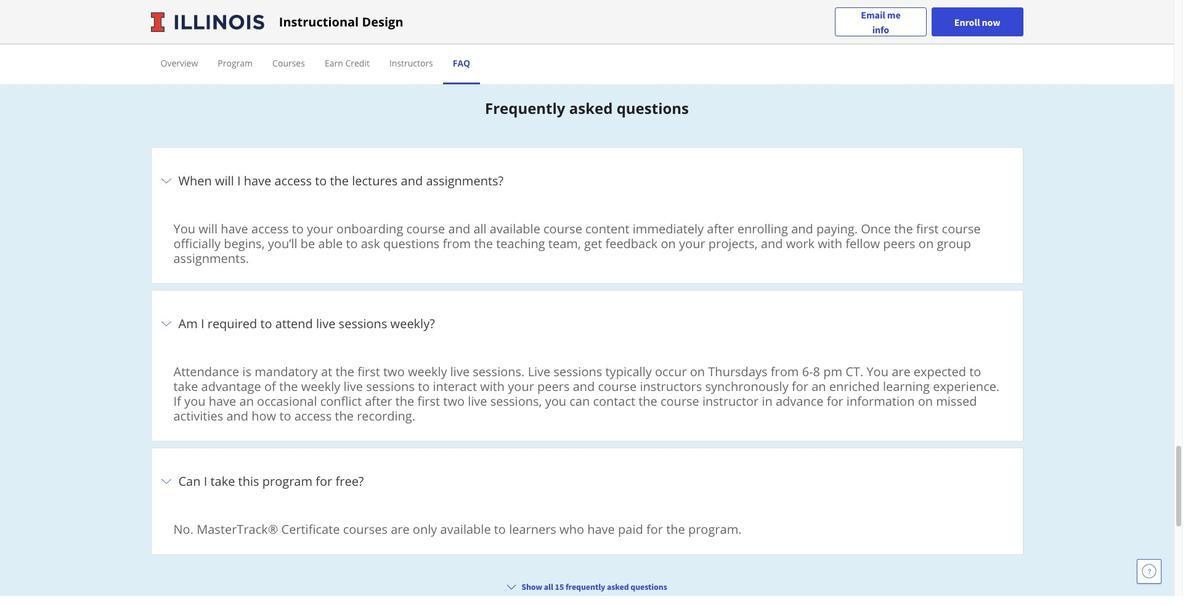 Task type: describe. For each thing, give the bounding box(es) containing it.
when
[[178, 173, 212, 189]]

onboarding
[[336, 221, 403, 237]]

chevron right image for can
[[159, 475, 173, 489]]

and right live
[[573, 378, 595, 395]]

have inside dropdown button
[[244, 173, 271, 189]]

live left sessions.
[[450, 364, 470, 380]]

group
[[937, 235, 971, 252]]

8
[[813, 364, 820, 380]]

0 horizontal spatial are
[[391, 521, 410, 538]]

advance
[[776, 393, 824, 410]]

work
[[786, 235, 815, 252]]

frequently
[[566, 582, 605, 593]]

all inside show all 15 frequently asked questions dropdown button
[[544, 582, 553, 593]]

are inside 'attendance is mandatory at the first two weekly live sessions. live sessions typically occur on thursdays from 6-8 pm ct. you are expected to take advantage of the weekly live sessions to interact with your peers and course instructors synchronously for an enriched learning experience. if you have an occasional conflict after the first two live sessions, you can contact the course instructor in advance for information on missed activities and how to access the recording.'
[[892, 364, 911, 380]]

sessions up recording.
[[366, 378, 415, 395]]

paid
[[618, 521, 643, 538]]

begins,
[[224, 235, 265, 252]]

and inside dropdown button
[[401, 173, 423, 189]]

peers inside 'attendance is mandatory at the first two weekly live sessions. live sessions typically occur on thursdays from 6-8 pm ct. you are expected to take advantage of the weekly live sessions to interact with your peers and course instructors synchronously for an enriched learning experience. if you have an occasional conflict after the first two live sessions, you can contact the course instructor in advance for information on missed activities and how to access the recording.'
[[537, 378, 570, 395]]

1 vertical spatial first
[[358, 364, 380, 380]]

1 you from the left
[[184, 393, 205, 410]]

and left paying.
[[791, 221, 813, 237]]

email me info button
[[835, 7, 927, 37]]

enroll
[[954, 16, 980, 28]]

content
[[585, 221, 629, 237]]

for right paid
[[646, 521, 663, 538]]

i for required
[[201, 316, 204, 332]]

courses link
[[272, 57, 305, 69]]

projects,
[[709, 235, 758, 252]]

fellow
[[846, 235, 880, 252]]

certificate menu element
[[151, 44, 1023, 84]]

to up missed
[[969, 364, 981, 380]]

sessions,
[[490, 393, 542, 410]]

instructors link
[[389, 57, 433, 69]]

attend
[[275, 316, 313, 332]]

instructional design
[[279, 13, 403, 30]]

the right once
[[894, 221, 913, 237]]

1 horizontal spatial first
[[417, 393, 440, 410]]

who
[[560, 521, 584, 538]]

0 horizontal spatial your
[[307, 221, 333, 237]]

1 horizontal spatial weekly
[[408, 364, 447, 380]]

earn
[[325, 57, 343, 69]]

only
[[413, 521, 437, 538]]

enrolling
[[737, 221, 788, 237]]

design
[[362, 13, 403, 30]]

occur
[[655, 364, 687, 380]]

i for take
[[204, 473, 207, 490]]

no. mastertrack® certificate courses are only available to learners who have paid for the program.
[[173, 521, 742, 538]]

asked inside dropdown button
[[607, 582, 629, 593]]

required
[[207, 316, 257, 332]]

15
[[555, 582, 564, 593]]

info
[[872, 23, 889, 35]]

now
[[982, 16, 1000, 28]]

instructors
[[640, 378, 702, 395]]

email me info
[[861, 8, 901, 35]]

and left "how"
[[226, 408, 248, 425]]

feedback
[[605, 235, 658, 252]]

expected
[[914, 364, 966, 380]]

university of illinois image
[[151, 12, 264, 32]]

overview link
[[161, 57, 198, 69]]

access inside the when will i have access to the lectures and assignments? dropdown button
[[275, 173, 312, 189]]

sessions.
[[473, 364, 525, 380]]

able
[[318, 235, 343, 252]]

activities
[[173, 408, 223, 425]]

how
[[252, 408, 276, 425]]

for inside dropdown button
[[316, 473, 332, 490]]

contact
[[593, 393, 635, 410]]

from inside 'attendance is mandatory at the first two weekly live sessions. live sessions typically occur on thursdays from 6-8 pm ct. you are expected to take advantage of the weekly live sessions to interact with your peers and course instructors synchronously for an enriched learning experience. if you have an occasional conflict after the first two live sessions, you can contact the course instructor in advance for information on missed activities and how to access the recording.'
[[771, 364, 799, 380]]

will for you
[[199, 221, 218, 237]]

assignments?
[[426, 173, 504, 189]]

and down assignments?
[[448, 221, 470, 237]]

the left recording.
[[335, 408, 354, 425]]

on right occur
[[690, 364, 705, 380]]

after inside you will have access to your onboarding course and all available course content immediately after enrolling and paying. once the first course officially begins, you'll be able to ask questions from the teaching team, get feedback on your projects, and work with fellow peers on group assignments.
[[707, 221, 734, 237]]

ct.
[[846, 364, 863, 380]]

email
[[861, 8, 885, 21]]

frequently asked questions
[[485, 98, 689, 118]]

enriched
[[829, 378, 880, 395]]

the right contact
[[639, 393, 657, 410]]

0 horizontal spatial an
[[239, 393, 254, 410]]

ask
[[361, 235, 380, 252]]

program
[[262, 473, 312, 490]]

0 vertical spatial questions
[[617, 98, 689, 118]]

program.
[[688, 521, 742, 538]]

have inside 'attendance is mandatory at the first two weekly live sessions. live sessions typically occur on thursdays from 6-8 pm ct. you are expected to take advantage of the weekly live sessions to interact with your peers and course instructors synchronously for an enriched learning experience. if you have an occasional conflict after the first two live sessions, you can contact the course instructor in advance for information on missed activities and how to access the recording.'
[[209, 393, 236, 410]]

show
[[521, 582, 542, 593]]

and left the work
[[761, 235, 783, 252]]

credit
[[345, 57, 370, 69]]

earn credit link
[[325, 57, 370, 69]]

teaching
[[496, 235, 545, 252]]

with inside you will have access to your onboarding course and all available course content immediately after enrolling and paying. once the first course officially begins, you'll be able to ask questions from the teaching team, get feedback on your projects, and work with fellow peers on group assignments.
[[818, 235, 842, 252]]

of
[[264, 378, 276, 395]]

learners
[[509, 521, 556, 538]]

overview
[[161, 57, 198, 69]]

officially
[[173, 235, 221, 252]]

typically
[[605, 364, 652, 380]]

courses
[[343, 521, 388, 538]]

experience.
[[933, 378, 1000, 395]]

on right feedback
[[661, 235, 676, 252]]

when will i have access to the lectures and assignments? button
[[159, 155, 1015, 207]]

you will have access to your onboarding course and all available course content immediately after enrolling and paying. once the first course officially begins, you'll be able to ask questions from the teaching team, get feedback on your projects, and work with fellow peers on group assignments.
[[173, 221, 981, 267]]

show all 15 frequently asked questions button
[[502, 576, 672, 596]]

mastertrack®
[[197, 521, 278, 538]]

your inside 'attendance is mandatory at the first two weekly live sessions. live sessions typically occur on thursdays from 6-8 pm ct. you are expected to take advantage of the weekly live sessions to interact with your peers and course instructors synchronously for an enriched learning experience. if you have an occasional conflict after the first two live sessions, you can contact the course instructor in advance for information on missed activities and how to access the recording.'
[[508, 378, 534, 395]]

you'll
[[268, 235, 297, 252]]

am i required to attend live sessions weekly? button
[[159, 298, 1015, 350]]

the right of
[[279, 378, 298, 395]]

certificate
[[281, 521, 340, 538]]

help center image
[[1142, 564, 1157, 579]]

instructors
[[389, 57, 433, 69]]

pm
[[823, 364, 842, 380]]

weekly?
[[390, 316, 435, 332]]

0 horizontal spatial weekly
[[301, 378, 340, 395]]

you inside 'attendance is mandatory at the first two weekly live sessions. live sessions typically occur on thursdays from 6-8 pm ct. you are expected to take advantage of the weekly live sessions to interact with your peers and course instructors synchronously for an enriched learning experience. if you have an occasional conflict after the first two live sessions, you can contact the course instructor in advance for information on missed activities and how to access the recording.'
[[867, 364, 889, 380]]

to left able
[[292, 221, 304, 237]]

enroll now button
[[932, 7, 1023, 36]]

you inside you will have access to your onboarding course and all available course content immediately after enrolling and paying. once the first course officially begins, you'll be able to ask questions from the teaching team, get feedback on your projects, and work with fellow peers on group assignments.
[[173, 221, 195, 237]]

me
[[887, 8, 901, 21]]

enroll now
[[954, 16, 1000, 28]]



Task type: vqa. For each thing, say whether or not it's contained in the screenshot.
the middle Canvas
no



Task type: locate. For each thing, give the bounding box(es) containing it.
to left ask at the top left of page
[[346, 235, 358, 252]]

and right lectures
[[401, 173, 423, 189]]

will up assignments.
[[199, 221, 218, 237]]

peers inside you will have access to your onboarding course and all available course content immediately after enrolling and paying. once the first course officially begins, you'll be able to ask questions from the teaching team, get feedback on your projects, and work with fellow peers on group assignments.
[[883, 235, 915, 252]]

0 horizontal spatial from
[[443, 235, 471, 252]]

thursdays
[[708, 364, 768, 380]]

paying.
[[816, 221, 858, 237]]

after right the conflict
[[365, 393, 392, 410]]

available left team,
[[490, 221, 540, 237]]

1 list item from the top
[[151, 147, 1023, 291]]

instructor
[[702, 393, 759, 410]]

0 vertical spatial will
[[215, 173, 234, 189]]

0 vertical spatial first
[[916, 221, 939, 237]]

the
[[330, 173, 349, 189], [894, 221, 913, 237], [474, 235, 493, 252], [336, 364, 354, 380], [279, 378, 298, 395], [395, 393, 414, 410], [639, 393, 657, 410], [335, 408, 354, 425], [666, 521, 685, 538]]

2 chevron right image from the top
[[159, 317, 173, 332]]

are left only
[[391, 521, 410, 538]]

have
[[244, 173, 271, 189], [221, 221, 248, 237], [209, 393, 236, 410], [587, 521, 615, 538]]

1 horizontal spatial two
[[443, 393, 465, 410]]

take up activities
[[173, 378, 198, 395]]

chevron right image
[[159, 174, 173, 189], [159, 317, 173, 332], [159, 475, 173, 489]]

if
[[173, 393, 181, 410]]

occasional
[[257, 393, 317, 410]]

all left '15'
[[544, 582, 553, 593]]

1 vertical spatial i
[[201, 316, 204, 332]]

missed
[[936, 393, 977, 410]]

information
[[847, 393, 915, 410]]

0 vertical spatial asked
[[569, 98, 613, 118]]

1 vertical spatial from
[[771, 364, 799, 380]]

faq
[[453, 57, 470, 69]]

live right at
[[344, 378, 363, 395]]

1 horizontal spatial are
[[892, 364, 911, 380]]

you left can
[[545, 393, 566, 410]]

take
[[173, 378, 198, 395], [210, 473, 235, 490]]

1 vertical spatial are
[[391, 521, 410, 538]]

0 horizontal spatial with
[[480, 378, 505, 395]]

am
[[178, 316, 198, 332]]

chevron right image left "when" at the top of the page
[[159, 174, 173, 189]]

first right recording.
[[417, 393, 440, 410]]

2 vertical spatial first
[[417, 393, 440, 410]]

can
[[570, 393, 590, 410]]

on left missed
[[918, 393, 933, 410]]

mandatory
[[255, 364, 318, 380]]

1 vertical spatial take
[[210, 473, 235, 490]]

0 horizontal spatial peers
[[537, 378, 570, 395]]

live right attend
[[316, 316, 335, 332]]

0 vertical spatial you
[[173, 221, 195, 237]]

0 vertical spatial two
[[383, 364, 405, 380]]

advantage
[[201, 378, 261, 395]]

1 vertical spatial two
[[443, 393, 465, 410]]

0 vertical spatial after
[[707, 221, 734, 237]]

0 horizontal spatial after
[[365, 393, 392, 410]]

you
[[184, 393, 205, 410], [545, 393, 566, 410]]

will right "when" at the top of the page
[[215, 173, 234, 189]]

at
[[321, 364, 332, 380]]

the inside dropdown button
[[330, 173, 349, 189]]

chevron right image left can
[[159, 475, 173, 489]]

6-
[[802, 364, 813, 380]]

3 chevron right image from the top
[[159, 475, 173, 489]]

0 horizontal spatial first
[[358, 364, 380, 380]]

will inside dropdown button
[[215, 173, 234, 189]]

asked right frequently
[[607, 582, 629, 593]]

1 vertical spatial available
[[440, 521, 491, 538]]

1 horizontal spatial your
[[508, 378, 534, 395]]

questions inside dropdown button
[[631, 582, 667, 593]]

attendance is mandatory at the first two weekly live sessions. live sessions typically occur on thursdays from 6-8 pm ct. you are expected to take advantage of the weekly live sessions to interact with your peers and course instructors synchronously for an enriched learning experience. if you have an occasional conflict after the first two live sessions, you can contact the course instructor in advance for information on missed activities and how to access the recording.
[[173, 364, 1000, 425]]

1 chevron right image from the top
[[159, 174, 173, 189]]

the left 'program.'
[[666, 521, 685, 538]]

access
[[275, 173, 312, 189], [251, 221, 289, 237], [294, 408, 332, 425]]

first inside you will have access to your onboarding course and all available course content immediately after enrolling and paying. once the first course officially begins, you'll be able to ask questions from the teaching team, get feedback on your projects, and work with fellow peers on group assignments.
[[916, 221, 939, 237]]

for down pm
[[827, 393, 843, 410]]

team,
[[548, 235, 581, 252]]

frequently
[[485, 98, 565, 118]]

first
[[916, 221, 939, 237], [358, 364, 380, 380], [417, 393, 440, 410]]

i inside dropdown button
[[204, 473, 207, 490]]

0 vertical spatial with
[[818, 235, 842, 252]]

2 you from the left
[[545, 393, 566, 410]]

all left teaching at left top
[[473, 221, 487, 237]]

1 horizontal spatial from
[[771, 364, 799, 380]]

0 vertical spatial are
[[892, 364, 911, 380]]

learning
[[883, 378, 930, 395]]

0 vertical spatial peers
[[883, 235, 915, 252]]

recording.
[[357, 408, 415, 425]]

0 horizontal spatial you
[[173, 221, 195, 237]]

sessions left weekly?
[[339, 316, 387, 332]]

with right the work
[[818, 235, 842, 252]]

with right interact
[[480, 378, 505, 395]]

assignments.
[[173, 250, 249, 267]]

1 horizontal spatial you
[[545, 393, 566, 410]]

for left '8'
[[792, 378, 808, 395]]

i right "when" at the top of the page
[[237, 173, 241, 189]]

live inside dropdown button
[[316, 316, 335, 332]]

chevron right image left am
[[159, 317, 173, 332]]

list item containing when will i have access to the lectures and assignments?
[[151, 147, 1023, 291]]

attendance
[[173, 364, 239, 380]]

available inside you will have access to your onboarding course and all available course content immediately after enrolling and paying. once the first course officially begins, you'll be able to ask questions from the teaching team, get feedback on your projects, and work with fellow peers on group assignments.
[[490, 221, 540, 237]]

live down sessions.
[[468, 393, 487, 410]]

2 vertical spatial i
[[204, 473, 207, 490]]

the right at
[[336, 364, 354, 380]]

your
[[307, 221, 333, 237], [679, 235, 705, 252], [508, 378, 534, 395]]

for left free?
[[316, 473, 332, 490]]

to left learners
[[494, 521, 506, 538]]

to right "how"
[[279, 408, 291, 425]]

an left enriched
[[812, 378, 826, 395]]

0 horizontal spatial all
[[473, 221, 487, 237]]

list item containing am i required to attend live sessions weekly?
[[151, 290, 1023, 449]]

collapsed list
[[151, 147, 1023, 596]]

0 vertical spatial available
[[490, 221, 540, 237]]

access inside you will have access to your onboarding course and all available course content immediately after enrolling and paying. once the first course officially begins, you'll be able to ask questions from the teaching team, get feedback on your projects, and work with fellow peers on group assignments.
[[251, 221, 289, 237]]

0 vertical spatial take
[[173, 378, 198, 395]]

take inside dropdown button
[[210, 473, 235, 490]]

with
[[818, 235, 842, 252], [480, 378, 505, 395]]

free?
[[336, 473, 364, 490]]

faq link
[[453, 57, 470, 69]]

2 horizontal spatial your
[[679, 235, 705, 252]]

you right ct.
[[867, 364, 889, 380]]

1 vertical spatial questions
[[383, 235, 440, 252]]

i right am
[[201, 316, 204, 332]]

0 horizontal spatial you
[[184, 393, 205, 410]]

from inside you will have access to your onboarding course and all available course content immediately after enrolling and paying. once the first course officially begins, you'll be able to ask questions from the teaching team, get feedback on your projects, and work with fellow peers on group assignments.
[[443, 235, 471, 252]]

program
[[218, 57, 253, 69]]

can i take this program for free? button
[[159, 456, 1015, 508]]

show all 15 frequently asked questions
[[521, 582, 667, 593]]

take left this
[[210, 473, 235, 490]]

list item containing can i take this program for free?
[[151, 448, 1023, 562]]

the left teaching at left top
[[474, 235, 493, 252]]

questions
[[617, 98, 689, 118], [383, 235, 440, 252], [631, 582, 667, 593]]

your left can
[[508, 378, 534, 395]]

0 vertical spatial from
[[443, 235, 471, 252]]

chevron right image inside the when will i have access to the lectures and assignments? dropdown button
[[159, 174, 173, 189]]

an left of
[[239, 393, 254, 410]]

your left projects,
[[679, 235, 705, 252]]

0 horizontal spatial take
[[173, 378, 198, 395]]

are up 'information'
[[892, 364, 911, 380]]

list item
[[151, 147, 1023, 291], [151, 290, 1023, 449], [151, 448, 1023, 562], [151, 561, 1023, 596]]

can i take this program for free?
[[178, 473, 364, 490]]

1 vertical spatial access
[[251, 221, 289, 237]]

after
[[707, 221, 734, 237], [365, 393, 392, 410]]

1 vertical spatial after
[[365, 393, 392, 410]]

the left lectures
[[330, 173, 349, 189]]

on left group
[[919, 235, 934, 252]]

when will i have access to the lectures and assignments?
[[178, 173, 504, 189]]

0 vertical spatial all
[[473, 221, 487, 237]]

0 vertical spatial chevron right image
[[159, 174, 173, 189]]

all inside you will have access to your onboarding course and all available course content immediately after enrolling and paying. once the first course officially begins, you'll be able to ask questions from the teaching team, get feedback on your projects, and work with fellow peers on group assignments.
[[473, 221, 487, 237]]

1 horizontal spatial an
[[812, 378, 826, 395]]

first right once
[[916, 221, 939, 237]]

instructional
[[279, 13, 359, 30]]

1 horizontal spatial with
[[818, 235, 842, 252]]

will inside you will have access to your onboarding course and all available course content immediately after enrolling and paying. once the first course officially begins, you'll be able to ask questions from the teaching team, get feedback on your projects, and work with fellow peers on group assignments.
[[199, 221, 218, 237]]

chevron right image for when
[[159, 174, 173, 189]]

sessions
[[339, 316, 387, 332], [554, 364, 602, 380], [366, 378, 415, 395]]

chevron right image for am
[[159, 317, 173, 332]]

1 vertical spatial all
[[544, 582, 553, 593]]

am i required to attend live sessions weekly?
[[178, 316, 435, 332]]

2 horizontal spatial first
[[916, 221, 939, 237]]

1 vertical spatial will
[[199, 221, 218, 237]]

courses
[[272, 57, 305, 69]]

access inside 'attendance is mandatory at the first two weekly live sessions. live sessions typically occur on thursdays from 6-8 pm ct. you are expected to take advantage of the weekly live sessions to interact with your peers and course instructors synchronously for an enriched learning experience. if you have an occasional conflict after the first two live sessions, you can contact the course instructor in advance for information on missed activities and how to access the recording.'
[[294, 408, 332, 425]]

asked down certificate menu element
[[569, 98, 613, 118]]

1 vertical spatial peers
[[537, 378, 570, 395]]

1 horizontal spatial you
[[867, 364, 889, 380]]

can
[[178, 473, 201, 490]]

your right you'll
[[307, 221, 333, 237]]

weekly right of
[[301, 378, 340, 395]]

questions inside you will have access to your onboarding course and all available course content immediately after enrolling and paying. once the first course officially begins, you'll be able to ask questions from the teaching team, get feedback on your projects, and work with fellow peers on group assignments.
[[383, 235, 440, 252]]

i right can
[[204, 473, 207, 490]]

you up assignments.
[[173, 221, 195, 237]]

sessions inside dropdown button
[[339, 316, 387, 332]]

this
[[238, 473, 259, 490]]

1 horizontal spatial after
[[707, 221, 734, 237]]

chevron right image inside can i take this program for free? dropdown button
[[159, 475, 173, 489]]

1 vertical spatial you
[[867, 364, 889, 380]]

1 horizontal spatial peers
[[883, 235, 915, 252]]

0 horizontal spatial two
[[383, 364, 405, 380]]

to
[[315, 173, 327, 189], [292, 221, 304, 237], [346, 235, 358, 252], [260, 316, 272, 332], [969, 364, 981, 380], [418, 378, 430, 395], [279, 408, 291, 425], [494, 521, 506, 538]]

2 vertical spatial questions
[[631, 582, 667, 593]]

i
[[237, 173, 241, 189], [201, 316, 204, 332], [204, 473, 207, 490]]

1 vertical spatial chevron right image
[[159, 317, 173, 332]]

after left 'enrolling'
[[707, 221, 734, 237]]

take inside 'attendance is mandatory at the first two weekly live sessions. live sessions typically occur on thursdays from 6-8 pm ct. you are expected to take advantage of the weekly live sessions to interact with your peers and course instructors synchronously for an enriched learning experience. if you have an occasional conflict after the first two live sessions, you can contact the course instructor in advance for information on missed activities and how to access the recording.'
[[173, 378, 198, 395]]

program link
[[218, 57, 253, 69]]

2 vertical spatial chevron right image
[[159, 475, 173, 489]]

to left attend
[[260, 316, 272, 332]]

4 list item from the top
[[151, 561, 1023, 596]]

the left interact
[[395, 393, 414, 410]]

once
[[861, 221, 891, 237]]

1 horizontal spatial all
[[544, 582, 553, 593]]

1 horizontal spatial take
[[210, 473, 235, 490]]

weekly down weekly?
[[408, 364, 447, 380]]

after inside 'attendance is mandatory at the first two weekly live sessions. live sessions typically occur on thursdays from 6-8 pm ct. you are expected to take advantage of the weekly live sessions to interact with your peers and course instructors synchronously for an enriched learning experience. if you have an occasional conflict after the first two live sessions, you can contact the course instructor in advance for information on missed activities and how to access the recording.'
[[365, 393, 392, 410]]

first up the conflict
[[358, 364, 380, 380]]

be
[[301, 235, 315, 252]]

2 vertical spatial access
[[294, 408, 332, 425]]

for
[[792, 378, 808, 395], [827, 393, 843, 410], [316, 473, 332, 490], [646, 521, 663, 538]]

will
[[215, 173, 234, 189], [199, 221, 218, 237]]

in
[[762, 393, 773, 410]]

earn credit
[[325, 57, 370, 69]]

to left interact
[[418, 378, 430, 395]]

from
[[443, 235, 471, 252], [771, 364, 799, 380]]

live
[[316, 316, 335, 332], [450, 364, 470, 380], [344, 378, 363, 395], [468, 393, 487, 410]]

3 list item from the top
[[151, 448, 1023, 562]]

2 list item from the top
[[151, 290, 1023, 449]]

available right only
[[440, 521, 491, 538]]

get
[[584, 235, 602, 252]]

chevron right image inside "am i required to attend live sessions weekly?" dropdown button
[[159, 317, 173, 332]]

1 vertical spatial asked
[[607, 582, 629, 593]]

have inside you will have access to your onboarding course and all available course content immediately after enrolling and paying. once the first course officially begins, you'll be able to ask questions from the teaching team, get feedback on your projects, and work with fellow peers on group assignments.
[[221, 221, 248, 237]]

with inside 'attendance is mandatory at the first two weekly live sessions. live sessions typically occur on thursdays from 6-8 pm ct. you are expected to take advantage of the weekly live sessions to interact with your peers and course instructors synchronously for an enriched learning experience. if you have an occasional conflict after the first two live sessions, you can contact the course instructor in advance for information on missed activities and how to access the recording.'
[[480, 378, 505, 395]]

to left lectures
[[315, 173, 327, 189]]

will for when
[[215, 173, 234, 189]]

0 vertical spatial access
[[275, 173, 312, 189]]

you right 'if'
[[184, 393, 205, 410]]

0 vertical spatial i
[[237, 173, 241, 189]]

sessions up can
[[554, 364, 602, 380]]

weekly
[[408, 364, 447, 380], [301, 378, 340, 395]]

interact
[[433, 378, 477, 395]]

1 vertical spatial with
[[480, 378, 505, 395]]



